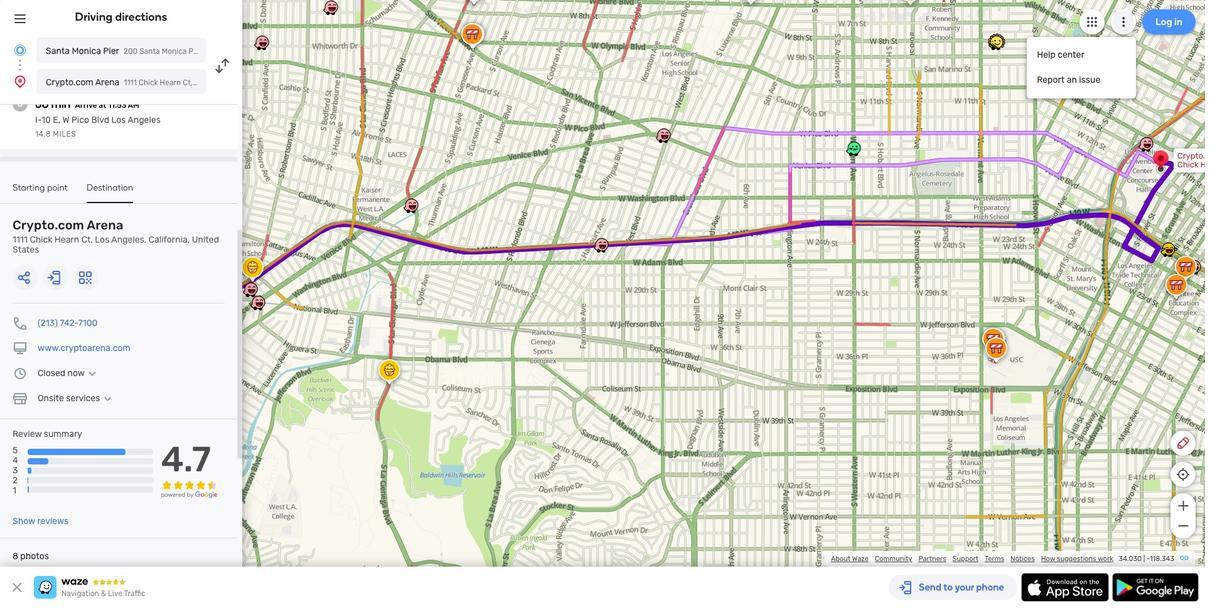 Task type: describe. For each thing, give the bounding box(es) containing it.
www.cryptoarena.com
[[38, 343, 130, 354]]

los for i-10 e, w pico blvd los angeles
[[111, 115, 126, 126]]

11:53
[[108, 101, 126, 110]]

(213) 742-7100 link
[[38, 318, 98, 329]]

angeles,
[[111, 235, 146, 245]]

pico
[[71, 115, 89, 126]]

show reviews
[[13, 517, 69, 527]]

5
[[13, 446, 18, 456]]

work
[[1098, 556, 1114, 564]]

states
[[13, 245, 39, 256]]

0 vertical spatial 3
[[17, 99, 23, 109]]

(213)
[[38, 318, 58, 329]]

computer image
[[13, 342, 28, 357]]

location image
[[13, 74, 28, 89]]

onsite services
[[38, 394, 100, 404]]

118.343
[[1150, 556, 1175, 564]]

destination
[[87, 183, 133, 193]]

34.030
[[1119, 556, 1142, 564]]

ct,
[[81, 235, 93, 245]]

chick
[[30, 235, 52, 245]]

e,
[[53, 115, 60, 126]]

onsite services button
[[38, 394, 115, 404]]

clock image
[[13, 367, 28, 382]]

starting point
[[13, 183, 68, 193]]

x image
[[9, 581, 24, 596]]

driving directions
[[75, 10, 167, 24]]

live
[[108, 590, 122, 599]]

starting
[[13, 183, 45, 193]]

starting point button
[[13, 183, 68, 202]]

now
[[67, 369, 85, 379]]

pier
[[103, 46, 119, 57]]

zoom out image
[[1176, 519, 1191, 534]]

pencil image
[[1176, 436, 1191, 451]]

angeles
[[128, 115, 161, 126]]

i-10 e, w pico blvd los angeles 14.8 miles
[[35, 115, 161, 139]]

photos
[[20, 552, 49, 563]]

chevron down image
[[100, 394, 115, 404]]

742-
[[60, 318, 78, 329]]

38 min arrive at 11:53 am
[[35, 97, 139, 111]]

store image
[[13, 392, 28, 407]]

i-
[[35, 115, 41, 126]]

2
[[13, 476, 18, 487]]

partners link
[[919, 556, 946, 564]]

review
[[13, 429, 42, 440]]

blvd
[[91, 115, 109, 126]]

about
[[831, 556, 851, 564]]

3 inside 5 4 3 2 1
[[13, 466, 18, 477]]

directions
[[115, 10, 167, 24]]

38
[[35, 97, 49, 111]]

onsite
[[38, 394, 64, 404]]

crypto.com arena button
[[36, 69, 206, 94]]

community link
[[875, 556, 912, 564]]

crypto.com for crypto.com arena
[[46, 77, 93, 88]]

4.7
[[161, 440, 211, 481]]

7100
[[78, 318, 98, 329]]

review summary
[[13, 429, 82, 440]]



Task type: locate. For each thing, give the bounding box(es) containing it.
arena up ct,
[[87, 218, 123, 233]]

california,
[[149, 235, 190, 245]]

1 vertical spatial crypto.com
[[13, 218, 84, 233]]

10
[[41, 115, 51, 126]]

hearn
[[55, 235, 79, 245]]

arena inside button
[[95, 77, 119, 88]]

crypto.com up min
[[46, 77, 93, 88]]

about waze link
[[831, 556, 869, 564]]

0 vertical spatial crypto.com
[[46, 77, 93, 88]]

los
[[111, 115, 126, 126], [95, 235, 109, 245]]

0 vertical spatial los
[[111, 115, 126, 126]]

w
[[62, 115, 69, 126]]

1 vertical spatial los
[[95, 235, 109, 245]]

closed
[[38, 369, 65, 379]]

how suggestions work link
[[1041, 556, 1114, 564]]

am
[[128, 101, 139, 110]]

1 horizontal spatial los
[[111, 115, 126, 126]]

www.cryptoarena.com link
[[38, 343, 130, 354]]

crypto.com inside crypto.com arena 1111 chick hearn ct, los angeles, california, united states
[[13, 218, 84, 233]]

traffic
[[124, 590, 145, 599]]

los down 11:53 on the top of the page
[[111, 115, 126, 126]]

crypto.com up chick
[[13, 218, 84, 233]]

santa monica pier button
[[36, 38, 206, 63]]

show
[[13, 517, 35, 527]]

1 vertical spatial 3
[[13, 466, 18, 477]]

terms link
[[985, 556, 1004, 564]]

crypto.com
[[46, 77, 93, 88], [13, 218, 84, 233]]

arena
[[95, 77, 119, 88], [87, 218, 123, 233]]

arena inside crypto.com arena 1111 chick hearn ct, los angeles, california, united states
[[87, 218, 123, 233]]

monica
[[72, 46, 101, 57]]

community
[[875, 556, 912, 564]]

zoom in image
[[1176, 499, 1191, 514]]

reviews
[[37, 517, 69, 527]]

united
[[192, 235, 219, 245]]

summary
[[44, 429, 82, 440]]

&
[[101, 590, 106, 599]]

arena for crypto.com arena
[[95, 77, 119, 88]]

closed now button
[[38, 369, 100, 379]]

arena up at
[[95, 77, 119, 88]]

call image
[[13, 316, 28, 331]]

8
[[13, 552, 18, 563]]

3 left '38'
[[17, 99, 23, 109]]

8 photos
[[13, 552, 49, 563]]

waze
[[852, 556, 869, 564]]

notices link
[[1011, 556, 1035, 564]]

min
[[51, 97, 71, 111]]

santa monica pier
[[46, 46, 119, 57]]

|
[[1144, 556, 1145, 564]]

partners
[[919, 556, 946, 564]]

navigation
[[62, 590, 99, 599]]

los right ct,
[[95, 235, 109, 245]]

about waze community partners support terms notices how suggestions work 34.030 | -118.343
[[831, 556, 1175, 564]]

4
[[13, 456, 18, 467]]

5 4 3 2 1
[[13, 446, 18, 497]]

3
[[17, 99, 23, 109], [13, 466, 18, 477]]

navigation & live traffic
[[62, 590, 145, 599]]

terms
[[985, 556, 1004, 564]]

closed now
[[38, 369, 85, 379]]

point
[[47, 183, 68, 193]]

0 vertical spatial arena
[[95, 77, 119, 88]]

los inside i-10 e, w pico blvd los angeles 14.8 miles
[[111, 115, 126, 126]]

los inside crypto.com arena 1111 chick hearn ct, los angeles, california, united states
[[95, 235, 109, 245]]

chevron down image
[[85, 369, 100, 379]]

crypto.com inside button
[[46, 77, 93, 88]]

-
[[1147, 556, 1150, 564]]

link image
[[1180, 554, 1190, 564]]

crypto.com arena
[[46, 77, 119, 88]]

arrive
[[75, 101, 97, 110]]

(213) 742-7100
[[38, 318, 98, 329]]

1111
[[13, 235, 28, 245]]

notices
[[1011, 556, 1035, 564]]

los for crypto.com arena
[[95, 235, 109, 245]]

suggestions
[[1057, 556, 1097, 564]]

how
[[1041, 556, 1056, 564]]

destination button
[[87, 183, 133, 203]]

current location image
[[13, 43, 28, 58]]

14.8
[[35, 130, 51, 139]]

santa
[[46, 46, 70, 57]]

3 down 5
[[13, 466, 18, 477]]

support
[[953, 556, 979, 564]]

services
[[66, 394, 100, 404]]

miles
[[53, 130, 76, 139]]

0 horizontal spatial los
[[95, 235, 109, 245]]

crypto.com for crypto.com arena 1111 chick hearn ct, los angeles, california, united states
[[13, 218, 84, 233]]

driving
[[75, 10, 113, 24]]

1
[[13, 486, 16, 497]]

at
[[99, 101, 106, 110]]

arena for crypto.com arena 1111 chick hearn ct, los angeles, california, united states
[[87, 218, 123, 233]]

crypto.com arena 1111 chick hearn ct, los angeles, california, united states
[[13, 218, 219, 256]]

support link
[[953, 556, 979, 564]]

1 vertical spatial arena
[[87, 218, 123, 233]]



Task type: vqa. For each thing, say whether or not it's contained in the screenshot.
Image 7 of Atlanta, Atlanta
no



